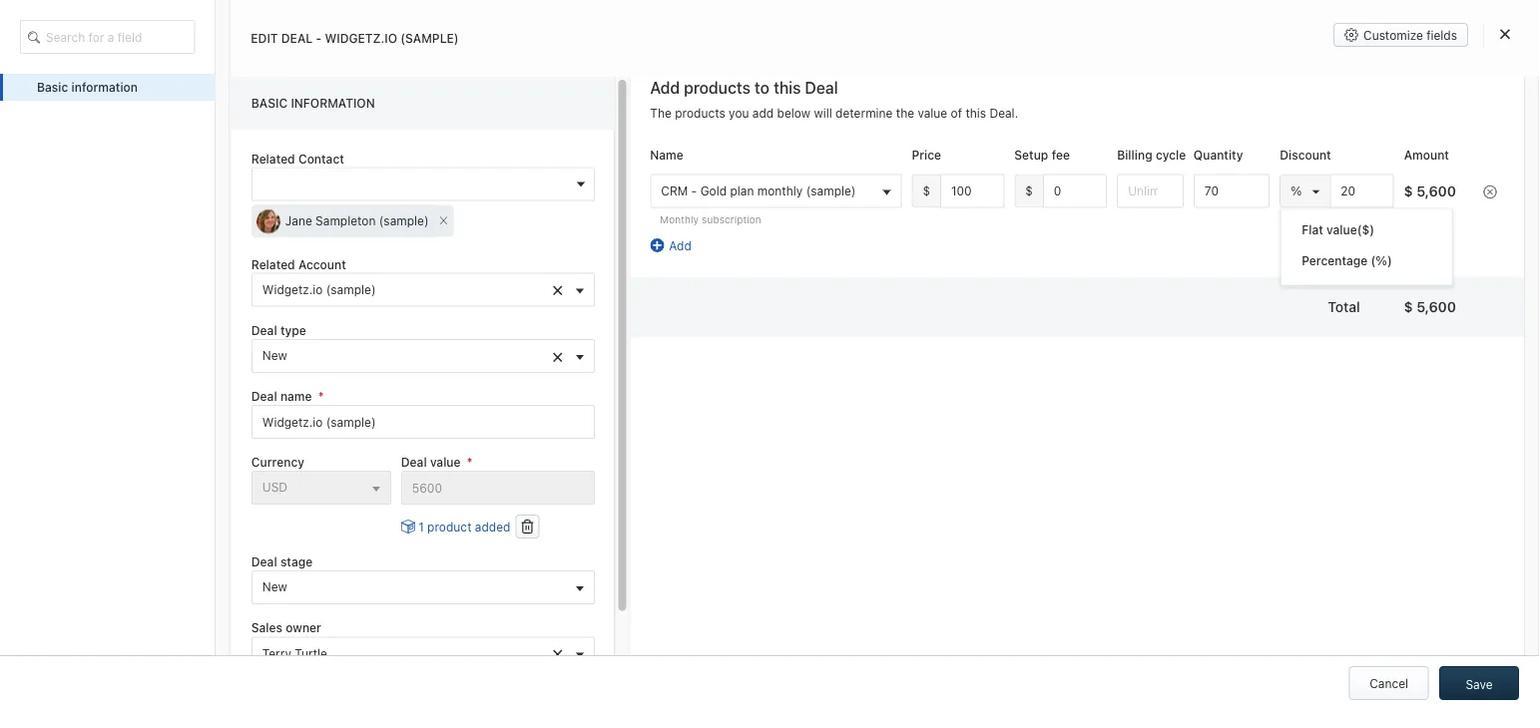 Task type: vqa. For each thing, say whether or not it's contained in the screenshot.
Bulk actions
no



Task type: describe. For each thing, give the bounding box(es) containing it.
of
[[951, 106, 963, 120]]

Start typing... text field
[[251, 405, 594, 439]]

%
[[1291, 184, 1302, 198]]

add products to this deal the products you add below will determine the value of this deal.
[[650, 79, 1019, 120]]

show
[[317, 111, 348, 125]]

add for add
[[669, 239, 692, 253]]

dialog containing ×
[[0, 0, 1540, 711]]

apps
[[256, 630, 287, 646]]

related contact
[[251, 152, 344, 166]]

terry turtle
[[262, 647, 327, 661]]

0 vertical spatial products
[[684, 79, 751, 97]]

1 vertical spatial information
[[290, 96, 375, 110]]

related for related account
[[251, 258, 295, 272]]

product
[[427, 520, 471, 534]]

fields
[[1427, 28, 1458, 42]]

flat value ( $ )
[[1302, 222, 1375, 236]]

call
[[927, 111, 948, 125]]

freddy ai insights
[[125, 589, 240, 605]]

sales owner
[[251, 622, 321, 636]]

discount
[[1280, 148, 1332, 162]]

jane
[[285, 214, 312, 228]]

email
[[846, 111, 876, 125]]

team for manage
[[1410, 168, 1438, 182]]

enter value number field down price
[[941, 174, 1005, 208]]

2 5,600 from the top
[[1417, 298, 1457, 315]]

deal for deal value *
[[401, 456, 426, 470]]

account
[[298, 258, 346, 272]]

new for stage
[[262, 581, 287, 595]]

manage team members button
[[1331, 158, 1505, 192]]

deal for deal stage
[[251, 556, 277, 570]]

$ up the percentage (%)
[[1362, 222, 1370, 236]]

basic inside "link"
[[37, 80, 68, 94]]

1 $ 5,600 from the top
[[1405, 182, 1457, 199]]

cancel button
[[1350, 667, 1429, 701]]

search image
[[28, 28, 48, 46]]

1 vertical spatial basic
[[251, 96, 287, 110]]

owner
[[285, 622, 321, 636]]

(sample) up the related contact
[[237, 109, 296, 125]]

1 product added link
[[401, 519, 510, 536]]

percentage (%)
[[1302, 254, 1393, 268]]

below
[[777, 106, 811, 120]]

summary
[[378, 111, 430, 125]]

0 horizontal spatial -
[[316, 31, 322, 45]]

usd button
[[251, 471, 391, 505]]

stage
[[280, 556, 312, 570]]

(%)
[[1371, 254, 1393, 268]]

$ down manage team members
[[1405, 182, 1414, 199]]

amount
[[1405, 148, 1450, 162]]

deal name *
[[251, 390, 324, 404]]

crm - gold plan monthly (sample)
[[661, 183, 856, 197]]

will
[[814, 106, 832, 120]]

conversations
[[174, 466, 263, 483]]

ai
[[174, 589, 186, 605]]

edit
[[251, 31, 278, 45]]

jane sampleton (sample)
[[285, 214, 428, 228]]

added
[[475, 520, 510, 534]]

enter value number field up added
[[401, 471, 594, 505]]

customize fields
[[1364, 28, 1458, 42]]

team for deal
[[527, 157, 568, 178]]

enter value number field up (
[[1330, 174, 1395, 208]]

deals link
[[84, 103, 123, 134]]

edit deal - widgetz.io (sample)
[[251, 31, 459, 45]]

Search your CRM... text field
[[88, 48, 288, 82]]

crm - gold plan monthly (sample) button
[[650, 174, 902, 208]]

gold
[[701, 183, 727, 197]]

add
[[753, 106, 774, 120]]

cancel
[[1370, 677, 1409, 691]]

new for type
[[262, 349, 287, 363]]

setup fee
[[1015, 148, 1070, 162]]

total
[[1328, 298, 1361, 315]]

monthly
[[758, 183, 803, 197]]

deal stage
[[251, 556, 312, 570]]

determine
[[836, 106, 893, 120]]

deal for deal name *
[[251, 390, 277, 404]]

related for related contact
[[251, 152, 295, 166]]

price
[[912, 148, 942, 162]]

new button
[[251, 571, 594, 605]]

deal for deal team
[[486, 157, 522, 178]]

enter value number field down quantity on the top right of page
[[1194, 174, 1270, 208]]

close image
[[1501, 28, 1511, 39]]

billing cycle quantity
[[1117, 148, 1244, 162]]

deal inside add products to this deal the products you add below will determine the value of this deal.
[[805, 79, 838, 97]]

deal for deal type
[[251, 324, 277, 338]]

add for add products to this deal the products you add below will determine the value of this deal.
[[650, 79, 680, 97]]

Unlimited number field
[[1117, 174, 1184, 208]]

value for deal value *
[[430, 456, 460, 470]]

× for related account
[[551, 277, 563, 301]]

deal
[[351, 111, 375, 125]]

basic information inside "link"
[[37, 80, 138, 94]]

0 vertical spatial widgetz.io (sample)
[[163, 109, 296, 125]]

email button
[[816, 101, 887, 135]]

value for flat value ( $ )
[[1327, 222, 1358, 236]]

1 product added
[[418, 520, 510, 534]]

management
[[168, 630, 252, 646]]

deal
[[281, 31, 313, 45]]

(sample) left the × button
[[379, 214, 428, 228]]

* for deal name *
[[318, 390, 324, 404]]

usd
[[262, 481, 287, 495]]

name
[[650, 148, 684, 162]]

currency
[[251, 456, 304, 470]]

% button
[[1291, 184, 1320, 198]]

customize
[[1364, 28, 1424, 42]]

the
[[896, 106, 915, 120]]



Task type: locate. For each thing, give the bounding box(es) containing it.
0 horizontal spatial value
[[430, 456, 460, 470]]

flat
[[1302, 222, 1324, 236]]

0 horizontal spatial this
[[774, 79, 801, 97]]

information up deals
[[71, 80, 138, 94]]

$ 5,600 right total
[[1405, 298, 1457, 315]]

$ 5,600
[[1405, 182, 1457, 199], [1405, 298, 1457, 315]]

edit
[[159, 302, 184, 319]]

* down start typing... 'text field' at left bottom
[[467, 456, 472, 470]]

related left the account
[[251, 258, 295, 272]]

× for deal type
[[551, 344, 563, 367]]

information inside "link"
[[71, 80, 138, 94]]

1 horizontal spatial information
[[290, 96, 375, 110]]

0 vertical spatial *
[[318, 390, 324, 404]]

save
[[1466, 678, 1493, 692]]

widgetz.io (sample) down the account
[[262, 283, 375, 297]]

new inside button
[[262, 581, 287, 595]]

1 vertical spatial 5,600
[[1417, 298, 1457, 315]]

call button
[[897, 101, 958, 135]]

1 vertical spatial this
[[966, 106, 987, 120]]

deal team
[[486, 157, 568, 178]]

new down deal type
[[262, 349, 287, 363]]

name
[[280, 390, 312, 404]]

products left "you"
[[675, 106, 726, 120]]

enter value number field down fee
[[1043, 174, 1108, 208]]

Enter value number field
[[941, 174, 1005, 208], [1043, 174, 1108, 208], [1194, 174, 1270, 208], [1330, 174, 1395, 208], [401, 471, 594, 505]]

mng settings image
[[411, 165, 425, 179]]

add inside add products to this deal the products you add below will determine the value of this deal.
[[650, 79, 680, 97]]

1 vertical spatial *
[[467, 456, 472, 470]]

new
[[262, 349, 287, 363], [262, 581, 287, 595]]

0 horizontal spatial widgetz.io
[[163, 109, 234, 125]]

percentage
[[1302, 254, 1368, 268]]

0 vertical spatial basic
[[37, 80, 68, 94]]

deal.
[[990, 106, 1019, 120]]

1 horizontal spatial basic
[[251, 96, 287, 110]]

- right deal
[[316, 31, 322, 45]]

1 horizontal spatial -
[[692, 183, 697, 197]]

deal type
[[251, 324, 306, 338]]

1 new from the top
[[262, 349, 287, 363]]

add down monthly
[[669, 239, 692, 253]]

(
[[1358, 222, 1362, 236]]

basic up the related contact
[[251, 96, 287, 110]]

recent conversations
[[125, 466, 263, 483]]

deal up 'will'
[[805, 79, 838, 97]]

crm
[[661, 183, 688, 197]]

monthly
[[660, 214, 699, 225]]

basic information link
[[0, 74, 215, 101]]

2 vertical spatial value
[[430, 456, 460, 470]]

1 horizontal spatial this
[[966, 106, 987, 120]]

products
[[684, 79, 751, 97], [675, 106, 726, 120]]

1 vertical spatial widgetz.io
[[163, 109, 234, 125]]

customize fields button
[[1334, 23, 1469, 47]]

value down start typing... 'text field' at left bottom
[[430, 456, 460, 470]]

new down deal stage
[[262, 581, 287, 595]]

deal left name
[[251, 390, 277, 404]]

× button
[[433, 205, 453, 237]]

1 horizontal spatial basic information
[[251, 96, 375, 110]]

(sample) right monthly at top
[[806, 183, 856, 197]]

contact
[[298, 152, 344, 166]]

× inside button
[[439, 210, 448, 229]]

1 vertical spatial widgetz.io (sample)
[[262, 283, 375, 297]]

$
[[1405, 182, 1414, 199], [923, 184, 931, 198], [1026, 184, 1033, 198], [1362, 222, 1370, 236], [1405, 298, 1414, 315]]

1 5,600 from the top
[[1417, 182, 1457, 199]]

cycle
[[1156, 148, 1186, 162]]

widgetz.io down search your crm... "text box"
[[163, 109, 234, 125]]

2 horizontal spatial widgetz.io
[[325, 31, 397, 45]]

- inside button
[[692, 183, 697, 197]]

- left "gold"
[[692, 183, 697, 197]]

(sample) up summary
[[401, 31, 459, 45]]

1 vertical spatial add
[[669, 239, 692, 253]]

type
[[280, 324, 306, 338]]

manage
[[1361, 168, 1406, 182]]

0 vertical spatial value
[[918, 106, 948, 120]]

0 horizontal spatial information
[[71, 80, 138, 94]]

)
[[1370, 222, 1375, 236]]

value right the flat
[[1327, 222, 1358, 236]]

1 vertical spatial $ 5,600
[[1405, 298, 1457, 315]]

× for sales owner
[[551, 642, 563, 665]]

1 vertical spatial -
[[692, 183, 697, 197]]

0 vertical spatial $ 5,600
[[1405, 182, 1457, 199]]

products up "you"
[[684, 79, 751, 97]]

0 vertical spatial -
[[316, 31, 322, 45]]

2 horizontal spatial value
[[1327, 222, 1358, 236]]

0 horizontal spatial basic information
[[37, 80, 138, 94]]

$ down price
[[923, 184, 931, 198]]

0 horizontal spatial team
[[527, 157, 568, 178]]

1 horizontal spatial value
[[918, 106, 948, 120]]

members
[[1441, 168, 1494, 182]]

deal left stage
[[251, 556, 277, 570]]

add up the
[[650, 79, 680, 97]]

deal down start typing... 'text field' at left bottom
[[401, 456, 426, 470]]

billing
[[1117, 148, 1153, 162]]

* right name
[[318, 390, 324, 404]]

$ 5,600 down manage team members
[[1405, 182, 1457, 199]]

5,600 right total
[[1417, 298, 1457, 315]]

None search field
[[20, 20, 195, 54], [251, 167, 594, 201], [20, 20, 195, 54], [251, 167, 594, 201]]

1 vertical spatial products
[[675, 106, 726, 120]]

this
[[774, 79, 801, 97], [966, 106, 987, 120]]

(sample)
[[401, 31, 459, 45], [237, 109, 296, 125], [806, 183, 856, 197], [379, 214, 428, 228], [326, 283, 375, 297]]

terry
[[262, 647, 291, 661]]

team inside button
[[1410, 168, 1438, 182]]

1 vertical spatial basic information
[[251, 96, 375, 110]]

0 horizontal spatial *
[[318, 390, 324, 404]]

information up show
[[290, 96, 375, 110]]

widgetz.io right deal
[[325, 31, 397, 45]]

related account
[[251, 258, 346, 272]]

2 $ 5,600 from the top
[[1405, 298, 1457, 315]]

deal left type
[[251, 324, 277, 338]]

value left the of
[[918, 106, 948, 120]]

widgetz.io (sample)
[[163, 109, 296, 125], [262, 283, 375, 297]]

sales
[[251, 622, 282, 636]]

recent
[[125, 466, 170, 483]]

Search for a field text field
[[20, 20, 195, 54]]

deal value *
[[401, 456, 472, 470]]

1 vertical spatial new
[[262, 581, 287, 595]]

this right the of
[[966, 106, 987, 120]]

widgetz.io (sample) down search your crm... "text box"
[[163, 109, 296, 125]]

field
[[125, 302, 156, 319]]

basic information
[[37, 80, 138, 94], [251, 96, 375, 110]]

related left contact
[[251, 152, 295, 166]]

*
[[318, 390, 324, 404], [467, 456, 472, 470]]

(sample) inside button
[[806, 183, 856, 197]]

5,600 down manage team members
[[1417, 182, 1457, 199]]

×
[[439, 210, 448, 229], [551, 277, 563, 301], [551, 344, 563, 367], [551, 642, 563, 665]]

sampleton
[[315, 214, 375, 228]]

quote management apps
[[125, 630, 287, 646]]

value inside add products to this deal the products you add below will determine the value of this deal.
[[918, 106, 948, 120]]

monthly subscription
[[660, 214, 762, 225]]

quote
[[125, 630, 164, 646]]

0 horizontal spatial basic
[[37, 80, 68, 94]]

insights
[[190, 589, 240, 605]]

basic information up deals
[[37, 80, 138, 94]]

2 related from the top
[[251, 258, 295, 272]]

2 new from the top
[[262, 581, 287, 595]]

you
[[729, 106, 749, 120]]

manage team members
[[1361, 168, 1494, 182]]

1 horizontal spatial *
[[467, 456, 472, 470]]

fee
[[1052, 148, 1070, 162]]

0 vertical spatial add
[[650, 79, 680, 97]]

deal right 'mng settings' image
[[486, 157, 522, 178]]

quantity
[[1194, 148, 1244, 162]]

save button
[[1440, 667, 1520, 701]]

field edit history
[[125, 302, 232, 319]]

basic down search icon at the left top of the page
[[37, 80, 68, 94]]

subscription
[[702, 214, 762, 225]]

0 vertical spatial new
[[262, 349, 287, 363]]

* for deal value *
[[467, 456, 472, 470]]

0 vertical spatial widgetz.io
[[325, 31, 397, 45]]

turtle
[[294, 647, 327, 661]]

the
[[650, 106, 672, 120]]

0 vertical spatial 5,600
[[1417, 182, 1457, 199]]

widgetz.io
[[325, 31, 397, 45], [163, 109, 234, 125], [262, 283, 322, 297]]

2 vertical spatial widgetz.io
[[262, 283, 322, 297]]

to
[[755, 79, 770, 97]]

basic information up show
[[251, 96, 375, 110]]

setup
[[1015, 148, 1049, 162]]

0 vertical spatial information
[[71, 80, 138, 94]]

0 vertical spatial related
[[251, 152, 295, 166]]

value
[[918, 106, 948, 120], [1327, 222, 1358, 236], [430, 456, 460, 470]]

add
[[650, 79, 680, 97], [669, 239, 692, 253]]

(sample) down the account
[[326, 283, 375, 297]]

team
[[527, 157, 568, 178], [1410, 168, 1438, 182]]

$ right total
[[1405, 298, 1414, 315]]

1 related from the top
[[251, 152, 295, 166]]

dialog
[[0, 0, 1540, 711]]

0 vertical spatial basic information
[[37, 80, 138, 94]]

freddy
[[125, 589, 170, 605]]

this right to
[[774, 79, 801, 97]]

show deal summary
[[317, 111, 430, 125]]

plan
[[730, 183, 754, 197]]

$ down setup
[[1026, 184, 1033, 198]]

1 vertical spatial value
[[1327, 222, 1358, 236]]

basic
[[37, 80, 68, 94], [251, 96, 287, 110]]

0 vertical spatial this
[[774, 79, 801, 97]]

widgetz.io down related account
[[262, 283, 322, 297]]

1 horizontal spatial team
[[1410, 168, 1438, 182]]

1 vertical spatial related
[[251, 258, 295, 272]]

1
[[418, 520, 424, 534]]

1 horizontal spatial widgetz.io
[[262, 283, 322, 297]]



